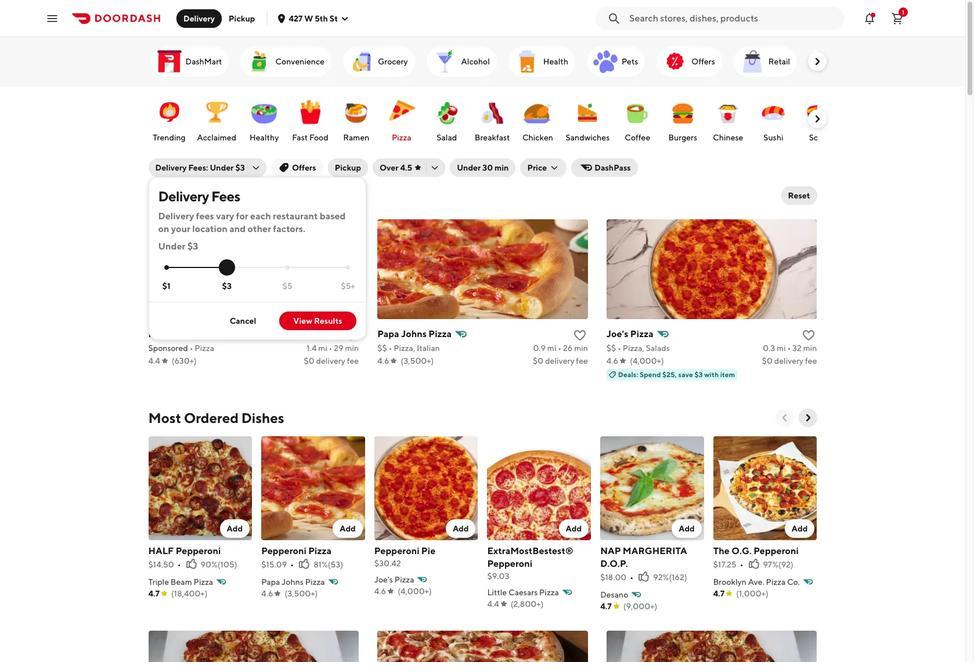 Task type: describe. For each thing, give the bounding box(es) containing it.
$​0 for pizza hut
[[304, 356, 314, 366]]

pepperoni inside pepperoni pie $30.42
[[374, 545, 419, 556]]

• for $$ • pizza, salads
[[618, 344, 621, 353]]

caesars
[[509, 588, 538, 597]]

notification bell image
[[863, 11, 877, 25]]

$3 stars and over image
[[225, 265, 229, 270]]

save
[[678, 370, 693, 379]]

$5
[[282, 281, 292, 291]]

1 vertical spatial (4,000+)
[[398, 587, 432, 596]]

$17.25
[[713, 560, 736, 569]]

$15.09 •
[[261, 560, 294, 569]]

delivery for delivery
[[183, 14, 215, 23]]

acclaimed link
[[195, 92, 239, 146]]

pepperoni up '$15.09 •'
[[261, 545, 306, 556]]

pizza up (18,400+)
[[194, 577, 213, 587]]

$30.42
[[374, 559, 401, 568]]

0.9 mi • 26 min
[[533, 344, 588, 353]]

johns for (3,500+)
[[282, 577, 304, 587]]

fast food
[[292, 133, 328, 142]]

dashpass
[[595, 163, 631, 172]]

1
[[902, 8, 904, 15]]

add for the o.g. pepperoni
[[792, 524, 808, 533]]

under 30 min button
[[450, 158, 516, 177]]

johns for 0.9 mi • 26 min
[[401, 329, 427, 340]]

4.5
[[400, 163, 412, 172]]

delivery for delivery fees: under $3
[[155, 163, 187, 172]]

grocery link
[[343, 46, 415, 77]]

w
[[304, 14, 313, 23]]

catering image
[[813, 48, 841, 75]]

dashmart link
[[151, 46, 229, 77]]

under for under $3
[[158, 241, 185, 252]]

min for papa johns pizza
[[574, 344, 588, 353]]

$​0 for joe's pizza
[[762, 356, 773, 366]]

add for pepperoni pie
[[453, 524, 469, 533]]

$5+ stars and over image
[[346, 265, 350, 270]]

pizza up 4.5 on the left of the page
[[392, 133, 411, 142]]

brooklyn ave. pizza co.
[[713, 577, 800, 587]]

most ordered dishes
[[148, 410, 284, 426]]

extramostbestest®
[[487, 545, 573, 556]]

other
[[248, 223, 271, 235]]

81%(53)
[[314, 560, 343, 569]]

ordered
[[184, 410, 239, 426]]

offers inside button
[[292, 163, 316, 172]]

open menu image
[[45, 11, 59, 25]]

0.9
[[533, 344, 546, 353]]

food
[[309, 133, 328, 142]]

click to add this store to your saved list image for joe's pizza
[[802, 329, 816, 342]]

joe's for 0.3 mi • 32 min
[[607, 329, 628, 340]]

$3 left with
[[695, 370, 703, 379]]

view
[[293, 316, 312, 326]]

pizza up 81%(53)
[[308, 545, 331, 556]]

delivery for pizza hut
[[316, 356, 345, 366]]

4.7 for nap margherita d.o.p.
[[600, 602, 612, 611]]

desano
[[600, 590, 628, 599]]

retail
[[768, 57, 790, 66]]

convenience image
[[245, 48, 273, 75]]

mi for joe's pizza
[[777, 344, 786, 353]]

4.4 for (630+)
[[148, 356, 160, 366]]

(2,800+)
[[511, 599, 543, 609]]

fees
[[196, 211, 214, 222]]

under for under 30 min
[[457, 163, 481, 172]]

o.g.
[[732, 545, 752, 556]]

results
[[173, 189, 210, 202]]

retail image
[[738, 48, 766, 75]]

$1 stars and over image
[[164, 265, 169, 270]]

32
[[792, 344, 802, 353]]

d.o.p.
[[600, 558, 628, 569]]

beam
[[171, 577, 192, 587]]

nap margherita d.o.p.
[[600, 545, 687, 569]]

$9.03
[[487, 572, 509, 581]]

0 horizontal spatial pickup
[[229, 14, 255, 23]]

st
[[330, 14, 338, 23]]

$3 down $3 stars and over image
[[222, 281, 232, 291]]

burgers
[[668, 133, 697, 142]]

cancel button
[[216, 312, 270, 330]]

offers image
[[661, 48, 689, 75]]

the o.g. pepperoni
[[713, 545, 799, 556]]

92%(162)
[[653, 573, 687, 582]]

alcohol image
[[431, 48, 459, 75]]

price button
[[520, 158, 567, 177]]

4 add from the left
[[566, 524, 582, 533]]

1 horizontal spatial under
[[210, 163, 234, 172]]

fee for pizza hut
[[347, 356, 359, 366]]

chinese
[[713, 133, 743, 142]]

chicken
[[522, 133, 553, 142]]

grocery
[[378, 57, 408, 66]]

mi for papa johns pizza
[[547, 344, 556, 353]]

health image
[[513, 48, 541, 75]]

retail link
[[734, 46, 797, 77]]

delivery fees
[[158, 188, 240, 204]]

1 horizontal spatial pickup button
[[328, 158, 368, 177]]

add for half pepperoni
[[227, 524, 243, 533]]

ave.
[[748, 577, 764, 587]]

pizza up (2,800+)
[[539, 588, 559, 597]]

cancel
[[230, 316, 256, 326]]

reset button
[[781, 186, 817, 205]]

dashpass button
[[571, 158, 638, 177]]

over
[[380, 163, 399, 172]]

2 add from the left
[[340, 524, 356, 533]]

under $3
[[158, 241, 198, 252]]

• left 32 at right
[[787, 344, 791, 353]]

hut
[[173, 329, 190, 340]]

nap
[[600, 545, 621, 556]]

factors.
[[273, 223, 305, 235]]

vary
[[216, 211, 234, 222]]

and
[[229, 223, 246, 235]]

$5 stars and over image
[[285, 265, 290, 270]]

margherita
[[623, 545, 687, 556]]

$​0 delivery fee for joe's pizza
[[762, 356, 817, 366]]

• for $17.25 •
[[740, 560, 743, 569]]

4.6 down '$30.42'
[[374, 587, 386, 596]]

$3 up fees at left top
[[235, 163, 245, 172]]

each
[[250, 211, 271, 222]]

(630+)
[[172, 356, 197, 366]]

min inside button
[[495, 163, 509, 172]]

delivery for joe's pizza
[[774, 356, 804, 366]]

fee for joe's pizza
[[805, 356, 817, 366]]

pepperoni inside extramostbestest® pepperoni $9.03
[[487, 558, 532, 569]]

salad
[[437, 133, 457, 142]]

4.7 for half pepperoni
[[148, 589, 160, 598]]

fees:
[[188, 163, 208, 172]]

$5+
[[341, 281, 355, 291]]

pets
[[622, 57, 638, 66]]

• left 29
[[329, 344, 332, 353]]

1.4 mi • 29 min
[[307, 344, 359, 353]]

pets link
[[587, 46, 645, 77]]

$​0 for papa johns pizza
[[533, 356, 543, 366]]

fee for papa johns pizza
[[576, 356, 588, 366]]

healthy
[[250, 133, 279, 142]]

on
[[158, 223, 169, 235]]

click to add this store to your saved list image for papa johns pizza
[[573, 329, 587, 342]]

offers button
[[271, 158, 323, 177]]

$3 down your on the left of the page
[[187, 241, 198, 252]]

0 vertical spatial next button of carousel image
[[811, 113, 823, 125]]



Task type: vqa. For each thing, say whether or not it's contained in the screenshot.
'los'
no



Task type: locate. For each thing, give the bounding box(es) containing it.
$$ for joe's
[[607, 344, 616, 353]]

delivery button
[[176, 9, 222, 28]]

4.4 down little
[[487, 599, 499, 609]]

1 horizontal spatial 4.7
[[600, 602, 612, 611]]

joe's for (4,000+)
[[374, 575, 393, 584]]

item
[[720, 370, 735, 379]]

5 add from the left
[[679, 524, 695, 533]]

pepperoni pizza
[[261, 545, 331, 556]]

0 vertical spatial (3,500+)
[[401, 356, 434, 366]]

4.6 up deals:
[[607, 356, 618, 366]]

joe's
[[607, 329, 628, 340], [374, 575, 393, 584]]

(4,000+)
[[630, 356, 664, 366], [398, 587, 432, 596]]

1 horizontal spatial mi
[[547, 344, 556, 353]]

johns
[[401, 329, 427, 340], [282, 577, 304, 587]]

2 horizontal spatial $​0
[[762, 356, 773, 366]]

italian
[[417, 344, 440, 353]]

4.4 for (2,800+)
[[487, 599, 499, 609]]

1 horizontal spatial (3,500+)
[[401, 356, 434, 366]]

delivery down the 0.9 mi • 26 min
[[545, 356, 574, 366]]

health
[[543, 57, 568, 66]]

delivery up fees
[[158, 188, 209, 204]]

under right fees:
[[210, 163, 234, 172]]

1 horizontal spatial delivery
[[545, 356, 574, 366]]

co.
[[787, 577, 800, 587]]

mi for pizza hut
[[318, 344, 327, 353]]

• up (630+)
[[190, 344, 193, 353]]

under inside button
[[457, 163, 481, 172]]

0 horizontal spatial $$
[[377, 344, 387, 353]]

2 items, open order cart image
[[890, 11, 904, 25]]

4.7 down desano
[[600, 602, 612, 611]]

pizza, left italian
[[394, 344, 415, 353]]

mi
[[318, 344, 327, 353], [547, 344, 556, 353], [777, 344, 786, 353]]

add for nap margherita d.o.p.
[[679, 524, 695, 533]]

1 horizontal spatial fee
[[576, 356, 588, 366]]

pizza down pepperoni pie $30.42
[[395, 575, 414, 584]]

1 vertical spatial (3,500+)
[[285, 589, 318, 598]]

4.6 down "$15.09"
[[261, 589, 273, 598]]

1 horizontal spatial joe's pizza
[[607, 329, 653, 340]]

fee down 0.3 mi • 32 min
[[805, 356, 817, 366]]

delivery inside delivery fees vary for each restaurant based on your location and other factors.
[[158, 211, 194, 222]]

little caesars pizza
[[487, 588, 559, 597]]

2 horizontal spatial mi
[[777, 344, 786, 353]]

$14.50 •
[[148, 560, 181, 569]]

2 click to add this store to your saved list image from the left
[[802, 329, 816, 342]]

1 horizontal spatial johns
[[401, 329, 427, 340]]

min for joe's pizza
[[803, 344, 817, 353]]

1 horizontal spatial $​0 delivery fee
[[533, 356, 588, 366]]

pepperoni up "$9.03"
[[487, 558, 532, 569]]

pizza down 81%(53)
[[305, 577, 325, 587]]

0 horizontal spatial fee
[[347, 356, 359, 366]]

joe's pizza down '$30.42'
[[374, 575, 414, 584]]

under left 30
[[457, 163, 481, 172]]

based
[[320, 211, 346, 222]]

offers down fast
[[292, 163, 316, 172]]

previous button of carousel image
[[779, 412, 790, 424]]

click to add this store to your saved list image up 0.3 mi • 32 min
[[802, 329, 816, 342]]

your
[[171, 223, 190, 235]]

• for $18.00 •
[[630, 573, 633, 582]]

2 $$ from the left
[[607, 344, 616, 353]]

2 horizontal spatial under
[[457, 163, 481, 172]]

3 add from the left
[[453, 524, 469, 533]]

deals:
[[618, 370, 638, 379]]

delivery
[[183, 14, 215, 23], [155, 163, 187, 172], [158, 188, 209, 204], [158, 211, 194, 222]]

0 vertical spatial joe's
[[607, 329, 628, 340]]

pizza,
[[394, 344, 415, 353], [623, 344, 644, 353]]

• up deals:
[[618, 344, 621, 353]]

0 horizontal spatial offers
[[292, 163, 316, 172]]

extramostbestest® pepperoni $9.03
[[487, 545, 573, 581]]

$​0 delivery fee down '1.4 mi • 29 min'
[[304, 356, 359, 366]]

$25,
[[662, 370, 677, 379]]

$​0 down 0.3
[[762, 356, 773, 366]]

health link
[[508, 46, 575, 77]]

$$
[[377, 344, 387, 353], [607, 344, 616, 353]]

0 vertical spatial joe's pizza
[[607, 329, 653, 340]]

1 horizontal spatial $$
[[607, 344, 616, 353]]

dishes
[[241, 410, 284, 426]]

2 horizontal spatial fee
[[805, 356, 817, 366]]

1 horizontal spatial 4.4
[[487, 599, 499, 609]]

offers link
[[657, 46, 722, 77]]

delivery down '1.4 mi • 29 min'
[[316, 356, 345, 366]]

restaurant
[[273, 211, 318, 222]]

pizza up sponsored
[[148, 329, 171, 340]]

pizza, for johns
[[394, 344, 415, 353]]

delivery down 0.3 mi • 32 min
[[774, 356, 804, 366]]

$3
[[235, 163, 245, 172], [187, 241, 198, 252], [222, 281, 232, 291], [695, 370, 703, 379]]

4.6 down $$ • pizza, italian
[[377, 356, 389, 366]]

mi right 1.4
[[318, 344, 327, 353]]

• for $14.50 •
[[177, 560, 181, 569]]

0 horizontal spatial delivery
[[316, 356, 345, 366]]

1 mi from the left
[[318, 344, 327, 353]]

1 horizontal spatial pizza,
[[623, 344, 644, 353]]

427
[[289, 14, 303, 23]]

0 horizontal spatial papa
[[261, 577, 280, 587]]

johns down '$15.09 •'
[[282, 577, 304, 587]]

delivery for delivery fees vary for each restaurant based on your location and other factors.
[[158, 211, 194, 222]]

1 $​0 from the left
[[304, 356, 314, 366]]

alcohol link
[[426, 46, 497, 77]]

$​0 down 0.9
[[533, 356, 543, 366]]

joe's up $$ • pizza, salads
[[607, 329, 628, 340]]

2 horizontal spatial delivery
[[774, 356, 804, 366]]

min for pizza hut
[[345, 344, 359, 353]]

• for sponsored • pizza
[[190, 344, 193, 353]]

pizza, left salads
[[623, 344, 644, 353]]

2 fee from the left
[[576, 356, 588, 366]]

papa johns pizza for 0.9 mi • 26 min
[[377, 329, 452, 340]]

• for $$ • pizza, italian
[[389, 344, 392, 353]]

pets image
[[591, 48, 619, 75]]

pepperoni up '$30.42'
[[374, 545, 419, 556]]

1 horizontal spatial click to add this store to your saved list image
[[802, 329, 816, 342]]

1 horizontal spatial joe's
[[607, 329, 628, 340]]

• right $18.00
[[630, 573, 633, 582]]

under down on
[[158, 241, 185, 252]]

• down "o.g."
[[740, 560, 743, 569]]

1 horizontal spatial pickup
[[335, 163, 361, 172]]

delivery up your on the left of the page
[[158, 211, 194, 222]]

6 add from the left
[[792, 524, 808, 533]]

joe's pizza up $$ • pizza, salads
[[607, 329, 653, 340]]

• down "pepperoni pizza"
[[290, 560, 294, 569]]

2 pizza, from the left
[[623, 344, 644, 353]]

0 horizontal spatial 4.4
[[148, 356, 160, 366]]

view results
[[293, 316, 342, 326]]

1 pizza, from the left
[[394, 344, 415, 353]]

0 horizontal spatial (4,000+)
[[398, 587, 432, 596]]

under 30 min
[[457, 163, 509, 172]]

$​0 delivery fee down the 0.9 mi • 26 min
[[533, 356, 588, 366]]

joe's pizza for 0.3 mi • 32 min
[[607, 329, 653, 340]]

1 vertical spatial pickup button
[[328, 158, 368, 177]]

$$ • pizza, salads
[[607, 344, 670, 353]]

3 delivery from the left
[[774, 356, 804, 366]]

soup
[[809, 133, 828, 142]]

(4,000+) up spend
[[630, 356, 664, 366]]

fee down '1.4 mi • 29 min'
[[347, 356, 359, 366]]

3 fee from the left
[[805, 356, 817, 366]]

0 vertical spatial 4.4
[[148, 356, 160, 366]]

min right 32 at right
[[803, 344, 817, 353]]

pepperoni up 97%(92)
[[754, 545, 799, 556]]

click to add this store to your saved list image
[[344, 329, 358, 342]]

delivery for papa johns pizza
[[545, 356, 574, 366]]

min
[[495, 163, 509, 172], [345, 344, 359, 353], [574, 344, 588, 353], [803, 344, 817, 353]]

coffee
[[625, 133, 650, 142]]

most
[[148, 410, 181, 426]]

0 vertical spatial offers
[[692, 57, 715, 66]]

2 delivery from the left
[[545, 356, 574, 366]]

0 vertical spatial pickup button
[[222, 9, 262, 28]]

5th
[[315, 14, 328, 23]]

• down half pepperoni
[[177, 560, 181, 569]]

90%(105)
[[201, 560, 237, 569]]

papa for (3,500+)
[[261, 577, 280, 587]]

3 mi from the left
[[777, 344, 786, 353]]

salads
[[646, 344, 670, 353]]

2 mi from the left
[[547, 344, 556, 353]]

1.4
[[307, 344, 317, 353]]

$​0 down 1.4
[[304, 356, 314, 366]]

3 $​0 from the left
[[762, 356, 773, 366]]

$18.00
[[600, 573, 627, 582]]

0 vertical spatial (4,000+)
[[630, 356, 664, 366]]

brooklyn
[[713, 577, 746, 587]]

4.7 down the triple
[[148, 589, 160, 598]]

0 horizontal spatial $​0 delivery fee
[[304, 356, 359, 366]]

0 horizontal spatial joe's
[[374, 575, 393, 584]]

1 horizontal spatial (4,000+)
[[630, 356, 664, 366]]

1 vertical spatial johns
[[282, 577, 304, 587]]

min right 26
[[574, 344, 588, 353]]

next button of carousel image up soup
[[811, 113, 823, 125]]

0 horizontal spatial joe's pizza
[[374, 575, 414, 584]]

1 delivery from the left
[[316, 356, 345, 366]]

427 w 5th st
[[289, 14, 338, 23]]

0 horizontal spatial under
[[158, 241, 185, 252]]

next button of carousel image
[[811, 56, 823, 67]]

2 $​0 delivery fee from the left
[[533, 356, 588, 366]]

1 vertical spatial joe's pizza
[[374, 575, 414, 584]]

Store search: begin typing to search for stores available on DoorDash text field
[[629, 12, 837, 25]]

papa johns pizza down '$15.09 •'
[[261, 577, 325, 587]]

30
[[482, 163, 493, 172]]

click to add this store to your saved list image
[[573, 329, 587, 342], [802, 329, 816, 342]]

$​0
[[304, 356, 314, 366], [533, 356, 543, 366], [762, 356, 773, 366]]

$18.00 •
[[600, 573, 633, 582]]

4.4
[[148, 356, 160, 366], [487, 599, 499, 609]]

mi right 0.9
[[547, 344, 556, 353]]

breakfast
[[475, 133, 510, 142]]

sponsored • pizza
[[148, 344, 214, 353]]

$​0 delivery fee for papa johns pizza
[[533, 356, 588, 366]]

4.7
[[148, 589, 160, 598], [713, 589, 725, 598], [600, 602, 612, 611]]

1 vertical spatial 4.4
[[487, 599, 499, 609]]

results
[[314, 316, 342, 326]]

1 vertical spatial next button of carousel image
[[802, 412, 814, 424]]

0 horizontal spatial pickup button
[[222, 9, 262, 28]]

click to add this store to your saved list image up the 0.9 mi • 26 min
[[573, 329, 587, 342]]

min down click to add this store to your saved list icon
[[345, 344, 359, 353]]

29
[[334, 344, 343, 353]]

sponsored
[[148, 344, 188, 353]]

fee down the 0.9 mi • 26 min
[[576, 356, 588, 366]]

1 vertical spatial offers
[[292, 163, 316, 172]]

triple
[[148, 577, 169, 587]]

0 vertical spatial papa
[[377, 329, 399, 340]]

joe's down '$30.42'
[[374, 575, 393, 584]]

0 horizontal spatial click to add this store to your saved list image
[[573, 329, 587, 342]]

4.4 down sponsored
[[148, 356, 160, 366]]

convenience link
[[241, 46, 331, 77]]

grocery image
[[348, 48, 376, 75]]

(3,500+) down '$15.09 •'
[[285, 589, 318, 598]]

$​0 delivery fee down 0.3 mi • 32 min
[[762, 356, 817, 366]]

offers right offers icon
[[692, 57, 715, 66]]

pickup button up convenience image
[[222, 9, 262, 28]]

0 horizontal spatial $​0
[[304, 356, 314, 366]]

delivery fees: under $3
[[155, 163, 245, 172]]

$$ right 29
[[377, 344, 387, 353]]

• for $15.09 •
[[290, 560, 294, 569]]

papa for 0.9 mi • 26 min
[[377, 329, 399, 340]]

$15.09
[[261, 560, 287, 569]]

427 w 5th st button
[[277, 14, 349, 23]]

pizza up (630+)
[[195, 344, 214, 353]]

1 horizontal spatial papa
[[377, 329, 399, 340]]

0 horizontal spatial (3,500+)
[[285, 589, 318, 598]]

delivery left fees:
[[155, 163, 187, 172]]

delivery inside delivery button
[[183, 14, 215, 23]]

1 vertical spatial papa
[[261, 577, 280, 587]]

2 $​0 from the left
[[533, 356, 543, 366]]

(3,500+) down $$ • pizza, italian
[[401, 356, 434, 366]]

pizza down 97%(92)
[[766, 577, 786, 587]]

triple beam pizza
[[148, 577, 213, 587]]

1 click to add this store to your saved list image from the left
[[573, 329, 587, 342]]

joe's pizza
[[607, 329, 653, 340], [374, 575, 414, 584]]

1 vertical spatial joe's
[[374, 575, 393, 584]]

next button of carousel image
[[811, 113, 823, 125], [802, 412, 814, 424]]

1 horizontal spatial $​0
[[533, 356, 543, 366]]

2 horizontal spatial 4.7
[[713, 589, 725, 598]]

joe's pizza for (4,000+)
[[374, 575, 414, 584]]

pepperoni up 90%(105)
[[176, 545, 221, 556]]

pizza hut
[[148, 329, 190, 340]]

(4,000+) down pepperoni pie $30.42
[[398, 587, 432, 596]]

fees
[[211, 188, 240, 204]]

convenience
[[275, 57, 324, 66]]

0 horizontal spatial 4.7
[[148, 589, 160, 598]]

0 vertical spatial papa johns pizza
[[377, 329, 452, 340]]

fee
[[347, 356, 359, 366], [576, 356, 588, 366], [805, 356, 817, 366]]

johns up $$ • pizza, italian
[[401, 329, 427, 340]]

pizza up $$ • pizza, salads
[[630, 329, 653, 340]]

1 vertical spatial pickup
[[335, 163, 361, 172]]

papa johns pizza up $$ • pizza, italian
[[377, 329, 452, 340]]

pizza up italian
[[429, 329, 452, 340]]

location
[[192, 223, 228, 235]]

papa down "$15.09"
[[261, 577, 280, 587]]

delivery for delivery fees
[[158, 188, 209, 204]]

1 fee from the left
[[347, 356, 359, 366]]

1 $​0 delivery fee from the left
[[304, 356, 359, 366]]

1 button
[[886, 7, 909, 30]]

papa up $$ • pizza, italian
[[377, 329, 399, 340]]

acclaimed
[[197, 133, 236, 142]]

1 vertical spatial papa johns pizza
[[261, 577, 325, 587]]

$​0 delivery fee
[[304, 356, 359, 366], [533, 356, 588, 366], [762, 356, 817, 366]]

1 horizontal spatial offers
[[692, 57, 715, 66]]

1 add from the left
[[227, 524, 243, 533]]

pickup right delivery button
[[229, 14, 255, 23]]

min right 30
[[495, 163, 509, 172]]

sandwiches
[[566, 133, 610, 142]]

next button of carousel image right "previous button of carousel" icon
[[802, 412, 814, 424]]

delivery up dashmart
[[183, 14, 215, 23]]

3 $​0 delivery fee from the left
[[762, 356, 817, 366]]

pickup down the ramen
[[335, 163, 361, 172]]

2 horizontal spatial $​0 delivery fee
[[762, 356, 817, 366]]

(1,000+)
[[736, 589, 768, 598]]

pickup button down the ramen
[[328, 158, 368, 177]]

half pepperoni
[[148, 545, 221, 556]]

ramen
[[343, 133, 369, 142]]

4.7 down brooklyn
[[713, 589, 725, 598]]

fast
[[292, 133, 308, 142]]

1 $$ from the left
[[377, 344, 387, 353]]

for
[[236, 211, 248, 222]]

4.7 for the o.g. pepperoni
[[713, 589, 725, 598]]

over 4.5 button
[[373, 158, 445, 177]]

0 vertical spatial johns
[[401, 329, 427, 340]]

0 horizontal spatial papa johns pizza
[[261, 577, 325, 587]]

0 horizontal spatial johns
[[282, 577, 304, 587]]

dashmart
[[185, 57, 222, 66]]

dashmart image
[[155, 48, 183, 75]]

• left 26
[[558, 344, 561, 353]]

1 horizontal spatial papa johns pizza
[[377, 329, 452, 340]]

0 horizontal spatial mi
[[318, 344, 327, 353]]

0 vertical spatial pickup
[[229, 14, 255, 23]]

papa johns pizza for (3,500+)
[[261, 577, 325, 587]]

$$ right 26
[[607, 344, 616, 353]]

$​0 delivery fee for pizza hut
[[304, 356, 359, 366]]

mi right 0.3
[[777, 344, 786, 353]]

$$ • pizza, italian
[[377, 344, 440, 353]]

0 horizontal spatial pizza,
[[394, 344, 415, 353]]

(18,400+)
[[171, 589, 208, 598]]

view results button
[[279, 312, 356, 330]]

pizza, for pizza
[[623, 344, 644, 353]]

• left italian
[[389, 344, 392, 353]]

delivery
[[316, 356, 345, 366], [545, 356, 574, 366], [774, 356, 804, 366]]

$$ for papa
[[377, 344, 387, 353]]



